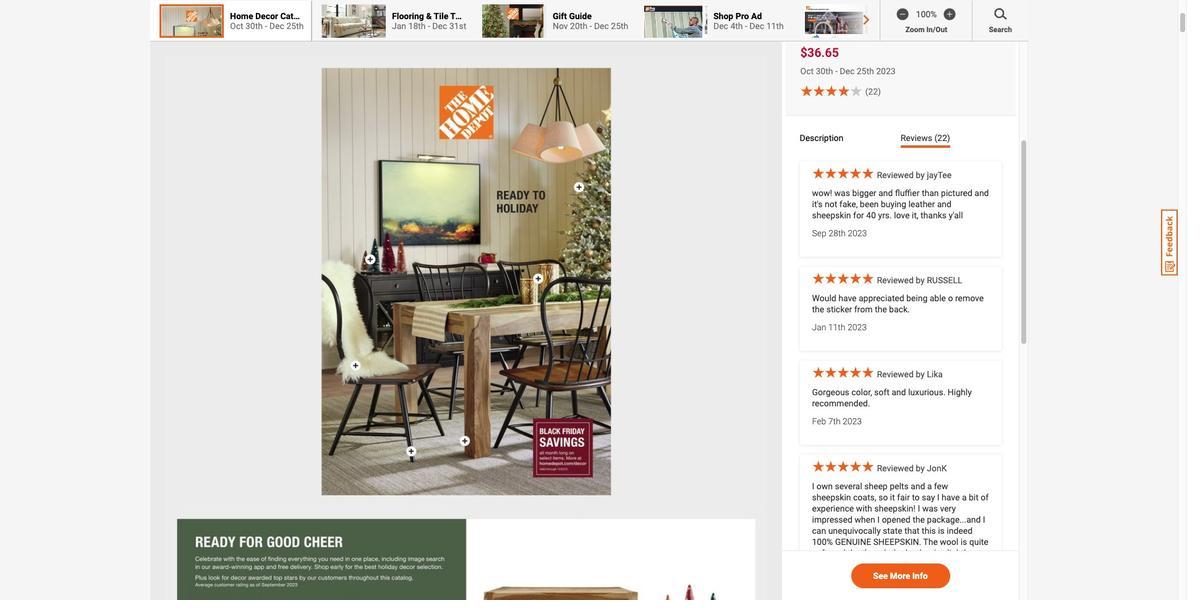 Task type: vqa. For each thing, say whether or not it's contained in the screenshot.
Feedback Link image
yes



Task type: describe. For each thing, give the bounding box(es) containing it.
feedback link image
[[1162, 209, 1179, 276]]



